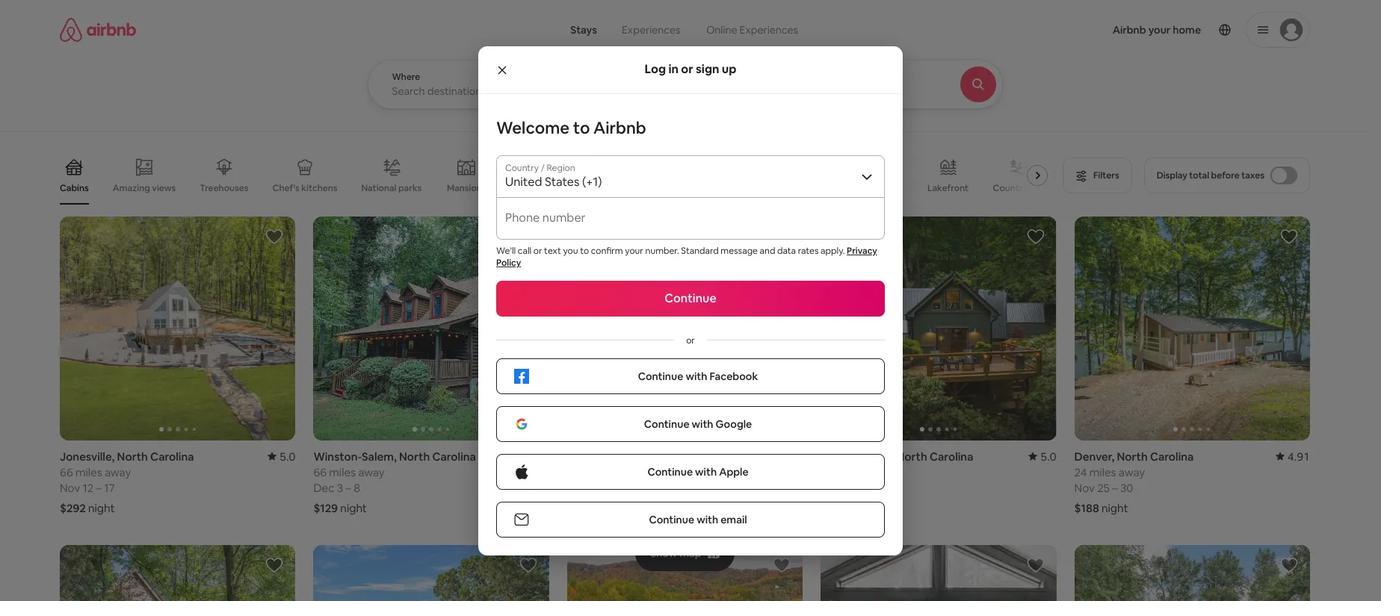 Task type: vqa. For each thing, say whether or not it's contained in the screenshot.


Task type: describe. For each thing, give the bounding box(es) containing it.
1 vertical spatial to
[[580, 245, 589, 257]]

dec 31 – jan 5 $272 night
[[567, 481, 639, 516]]

or for text
[[534, 245, 543, 257]]

4.99 out of 5 average rating image
[[515, 450, 549, 464]]

national parks
[[362, 182, 422, 194]]

miles inside denver, north carolina 24 miles away nov 25 – 30 $188 night
[[1090, 466, 1117, 480]]

add to wishlist: jonesville, north carolina image
[[266, 228, 284, 246]]

continue for continue with facebook
[[638, 370, 684, 383]]

3
[[337, 481, 343, 495]]

data
[[778, 245, 796, 257]]

continue with google
[[644, 418, 752, 431]]

huntersville, north carolina
[[567, 450, 712, 464]]

– inside denver, north carolina 24 miles away nov 25 – 30 $188 night
[[1113, 481, 1118, 495]]

winston-
[[314, 450, 362, 464]]

views
[[152, 182, 176, 194]]

sign
[[696, 61, 720, 77]]

$272
[[567, 501, 593, 516]]

text
[[544, 245, 561, 257]]

we'll
[[497, 245, 516, 257]]

away inside winston-salem, north carolina 66 miles away dec 3 – 8 $129 night
[[358, 466, 385, 480]]

standard
[[681, 245, 719, 257]]

continue with google button
[[497, 406, 885, 442]]

policy
[[497, 257, 521, 269]]

5.0 for huntersville, north carolina
[[787, 450, 803, 464]]

– inside "jonesville, north carolina 66 miles away nov 12 – 17 $292 night"
[[96, 481, 102, 495]]

continue with facebook
[[638, 370, 758, 383]]

welcome to airbnb
[[497, 117, 647, 138]]

airbnb
[[594, 117, 647, 138]]

parks
[[399, 182, 422, 194]]

lakefront
[[928, 182, 969, 194]]

show map button
[[636, 536, 735, 572]]

cabins
[[60, 182, 89, 194]]

salem,
[[362, 450, 397, 464]]

amazing
[[113, 182, 150, 194]]

stays button
[[559, 15, 609, 45]]

dec inside winston-salem, north carolina 66 miles away dec 3 – 8 $129 night
[[314, 481, 335, 495]]

17
[[104, 481, 115, 495]]

none search field containing stays
[[368, 0, 1044, 109]]

carolina inside winston-salem, north carolina 66 miles away dec 3 – 8 $129 night
[[432, 450, 476, 464]]

message
[[721, 245, 758, 257]]

continue with email button
[[497, 502, 885, 538]]

with for google
[[692, 418, 714, 431]]

online experiences link
[[694, 15, 812, 45]]

map
[[680, 547, 702, 561]]

online experiences
[[707, 23, 799, 37]]

north for denver,
[[1117, 450, 1148, 464]]

what can we help you find? tab list
[[559, 15, 694, 45]]

display
[[1157, 170, 1188, 182]]

chef's kitchens
[[273, 182, 338, 194]]

experiences button
[[609, 15, 694, 45]]

2 experiences from the left
[[740, 23, 799, 37]]

off-
[[852, 182, 869, 194]]

night inside dec 31 – jan 5 $272 night
[[595, 501, 622, 516]]

denver,
[[1075, 450, 1115, 464]]

tiny
[[512, 182, 529, 194]]

display total before taxes button
[[1145, 158, 1311, 194]]

or for sign
[[681, 61, 694, 77]]

before
[[1212, 170, 1240, 182]]

call
[[518, 245, 532, 257]]

blowing rock, north carolina 78 miles away nov 27 – dec 2 $398 night
[[821, 450, 974, 516]]

continue with email
[[649, 513, 747, 527]]

we'll call or text you to confirm your number. standard message and data rates apply.
[[497, 245, 845, 257]]

+1
[[505, 216, 518, 231]]

4.99
[[527, 450, 549, 464]]

continue for continue with email
[[649, 513, 695, 527]]

north for jonesville,
[[117, 450, 148, 464]]

nov inside blowing rock, north carolina 78 miles away nov 27 – dec 2 $398 night
[[821, 481, 842, 495]]

rock,
[[865, 450, 895, 464]]

continue with apple
[[648, 465, 749, 479]]

nov for 24
[[1075, 481, 1095, 495]]

with for email
[[697, 513, 719, 527]]

privacy policy
[[497, 245, 878, 269]]

and
[[760, 245, 776, 257]]

4.91 out of 5 average rating image
[[1276, 450, 1311, 464]]

jan
[[612, 481, 631, 495]]

grid
[[887, 182, 904, 194]]

27
[[844, 481, 856, 495]]

google
[[716, 418, 752, 431]]

countryside
[[993, 182, 1046, 194]]

8
[[354, 481, 360, 495]]

welcome
[[497, 117, 570, 138]]

dec inside blowing rock, north carolina 78 miles away nov 27 – dec 2 $398 night
[[867, 481, 888, 495]]

0 vertical spatial to
[[573, 117, 590, 138]]

up
[[722, 61, 737, 77]]

away inside denver, north carolina 24 miles away nov 25 – 30 $188 night
[[1119, 466, 1146, 480]]

+1 telephone field
[[522, 216, 876, 231]]

you
[[563, 245, 578, 257]]

mansions
[[447, 182, 487, 194]]

off-the-grid
[[852, 182, 904, 194]]

5.0 for jonesville, north carolina
[[280, 450, 296, 464]]

12
[[83, 481, 94, 495]]

add to wishlist: blowing rock, north carolina image
[[1027, 228, 1045, 246]]

winston-salem, north carolina 66 miles away dec 3 – 8 $129 night
[[314, 450, 476, 516]]



Task type: locate. For each thing, give the bounding box(es) containing it.
experiences inside button
[[622, 23, 681, 37]]

log in dialog
[[479, 46, 903, 556]]

nov inside "jonesville, north carolina 66 miles away nov 12 – 17 $292 night"
[[60, 481, 80, 495]]

0 horizontal spatial dec
[[314, 481, 335, 495]]

nov down 78
[[821, 481, 842, 495]]

Where field
[[392, 84, 588, 98]]

experiences
[[622, 23, 681, 37], [740, 23, 799, 37]]

to left the airbnb
[[573, 117, 590, 138]]

0 horizontal spatial experiences
[[622, 23, 681, 37]]

blowing
[[821, 450, 863, 464]]

4.91
[[1288, 450, 1311, 464]]

0 horizontal spatial 5.0 out of 5 average rating image
[[268, 450, 296, 464]]

24
[[1075, 466, 1088, 480]]

taxes
[[1242, 170, 1265, 182]]

continue down 'huntersville, north carolina' in the bottom of the page
[[648, 465, 693, 479]]

2 add to wishlist: boone, north carolina image from the left
[[1027, 557, 1045, 575]]

north inside "jonesville, north carolina 66 miles away nov 12 – 17 $292 night"
[[117, 450, 148, 464]]

with
[[686, 370, 708, 383], [692, 418, 714, 431], [695, 465, 717, 479], [697, 513, 719, 527]]

north up 30
[[1117, 450, 1148, 464]]

night down 31
[[595, 501, 622, 516]]

carolina inside "jonesville, north carolina 66 miles away nov 12 – 17 $292 night"
[[150, 450, 194, 464]]

stays
[[571, 23, 597, 37]]

66 down winston-
[[314, 466, 327, 480]]

5 north from the left
[[1117, 450, 1148, 464]]

5 night from the left
[[1102, 501, 1129, 516]]

nov inside denver, north carolina 24 miles away nov 25 – 30 $188 night
[[1075, 481, 1095, 495]]

miles inside "jonesville, north carolina 66 miles away nov 12 – 17 $292 night"
[[75, 466, 102, 480]]

5.0 out of 5 average rating image left denver,
[[1029, 450, 1057, 464]]

north right rock,
[[897, 450, 928, 464]]

4 carolina from the left
[[930, 450, 974, 464]]

add to wishlist: winston-salem, north carolina image
[[520, 228, 537, 246]]

5.0 left winston-
[[280, 450, 296, 464]]

2
[[890, 481, 897, 495]]

1 add to wishlist: boone, north carolina image from the left
[[773, 557, 791, 575]]

25
[[1098, 481, 1110, 495]]

3 away from the left
[[865, 466, 892, 480]]

5 carolina from the left
[[1151, 450, 1194, 464]]

homes
[[531, 182, 560, 194]]

add to wishlist: charlotte, north carolina image
[[1281, 557, 1299, 575]]

or right in
[[681, 61, 694, 77]]

$188
[[1075, 501, 1100, 516]]

2 – from the left
[[604, 481, 610, 495]]

north right salem,
[[399, 450, 430, 464]]

carolina for jonesville, north carolina 66 miles away nov 12 – 17 $292 night
[[150, 450, 194, 464]]

2 nov from the left
[[821, 481, 842, 495]]

night inside denver, north carolina 24 miles away nov 25 – 30 $188 night
[[1102, 501, 1129, 516]]

dec left 2
[[867, 481, 888, 495]]

– inside winston-salem, north carolina 66 miles away dec 3 – 8 $129 night
[[346, 481, 351, 495]]

miles inside winston-salem, north carolina 66 miles away dec 3 – 8 $129 night
[[329, 466, 356, 480]]

2 horizontal spatial 5.0
[[1041, 450, 1057, 464]]

with left "email"
[[697, 513, 719, 527]]

national
[[362, 182, 397, 194]]

jonesville, north carolina 66 miles away nov 12 – 17 $292 night
[[60, 450, 194, 516]]

4 – from the left
[[859, 481, 864, 495]]

continue for continue with google
[[644, 418, 690, 431]]

continue with facebook button
[[497, 359, 885, 394]]

online
[[707, 23, 738, 37]]

denver, north carolina 24 miles away nov 25 – 30 $188 night
[[1075, 450, 1194, 516]]

2 horizontal spatial nov
[[1075, 481, 1095, 495]]

log in or sign up
[[645, 61, 737, 77]]

3 nov from the left
[[1075, 481, 1095, 495]]

1 carolina from the left
[[150, 450, 194, 464]]

1 – from the left
[[96, 481, 102, 495]]

4 night from the left
[[850, 501, 877, 516]]

66 down jonesville,
[[60, 466, 73, 480]]

$292
[[60, 501, 86, 516]]

away down salem,
[[358, 466, 385, 480]]

– right 3
[[346, 481, 351, 495]]

email
[[721, 513, 747, 527]]

5.0 out of 5 average rating image left winston-
[[268, 450, 296, 464]]

4 away from the left
[[1119, 466, 1146, 480]]

5.0 out of 5 average rating image
[[775, 450, 803, 464]]

show map
[[651, 547, 702, 561]]

add to wishlist: gold hill, north carolina image
[[266, 557, 284, 575]]

2 carolina from the left
[[669, 450, 712, 464]]

1 horizontal spatial 5.0
[[787, 450, 803, 464]]

total
[[1190, 170, 1210, 182]]

continue with apple button
[[497, 454, 885, 490]]

4 miles from the left
[[1090, 466, 1117, 480]]

with inside button
[[692, 418, 714, 431]]

or right call
[[534, 245, 543, 257]]

5.0 left blowing
[[787, 450, 803, 464]]

experiences right online on the right of page
[[740, 23, 799, 37]]

stays tab panel
[[368, 60, 1044, 109]]

0 horizontal spatial add to wishlist: huntersville, north carolina image
[[520, 557, 537, 575]]

north inside blowing rock, north carolina 78 miles away nov 27 – dec 2 $398 night
[[897, 450, 928, 464]]

north for huntersville,
[[635, 450, 666, 464]]

away inside "jonesville, north carolina 66 miles away nov 12 – 17 $292 night"
[[105, 466, 131, 480]]

2 north from the left
[[635, 450, 666, 464]]

2 dec from the left
[[314, 481, 335, 495]]

with for apple
[[695, 465, 717, 479]]

0 horizontal spatial 66
[[60, 466, 73, 480]]

north inside winston-salem, north carolina 66 miles away dec 3 – 8 $129 night
[[399, 450, 430, 464]]

nov left 12
[[60, 481, 80, 495]]

continue
[[638, 370, 684, 383], [644, 418, 690, 431], [648, 465, 693, 479], [649, 513, 695, 527]]

rates
[[798, 245, 819, 257]]

1 horizontal spatial experiences
[[740, 23, 799, 37]]

0 vertical spatial add to wishlist: huntersville, north carolina image
[[773, 228, 791, 246]]

the-
[[869, 182, 887, 194]]

with inside button
[[695, 465, 717, 479]]

1 away from the left
[[105, 466, 131, 480]]

to
[[573, 117, 590, 138], [580, 245, 589, 257]]

1 nov from the left
[[60, 481, 80, 495]]

1 horizontal spatial add to wishlist: huntersville, north carolina image
[[773, 228, 791, 246]]

1 miles from the left
[[75, 466, 102, 480]]

chef's
[[273, 182, 300, 194]]

2 5.0 from the left
[[787, 450, 803, 464]]

1 vertical spatial or
[[534, 245, 543, 257]]

5.0 left denver,
[[1041, 450, 1057, 464]]

treehouses
[[200, 182, 249, 194]]

3 – from the left
[[346, 481, 351, 495]]

None search field
[[368, 0, 1044, 109]]

1 dec from the left
[[567, 481, 588, 495]]

continue up 'huntersville, north carolina' in the bottom of the page
[[644, 418, 690, 431]]

–
[[96, 481, 102, 495], [604, 481, 610, 495], [346, 481, 351, 495], [859, 481, 864, 495], [1113, 481, 1118, 495]]

1 66 from the left
[[60, 466, 73, 480]]

2 horizontal spatial dec
[[867, 481, 888, 495]]

– inside blowing rock, north carolina 78 miles away nov 27 – dec 2 $398 night
[[859, 481, 864, 495]]

away down rock,
[[865, 466, 892, 480]]

– right 27
[[859, 481, 864, 495]]

66
[[60, 466, 73, 480], [314, 466, 327, 480]]

miles up 27
[[836, 466, 863, 480]]

miles inside blowing rock, north carolina 78 miles away nov 27 – dec 2 $398 night
[[836, 466, 863, 480]]

– inside dec 31 – jan 5 $272 night
[[604, 481, 610, 495]]

nov for 66
[[60, 481, 80, 495]]

group
[[60, 147, 1054, 205], [60, 217, 296, 441], [314, 217, 785, 441], [567, 217, 803, 441], [821, 217, 1057, 441], [1075, 217, 1311, 441], [60, 546, 296, 602], [314, 546, 549, 602], [567, 546, 803, 602], [821, 546, 1057, 602], [1075, 546, 1311, 602]]

5.0 out of 5 average rating image for blowing rock, north carolina 78 miles away nov 27 – dec 2 $398 night
[[1029, 450, 1057, 464]]

1 horizontal spatial 66
[[314, 466, 327, 480]]

or
[[681, 61, 694, 77], [534, 245, 543, 257], [687, 335, 695, 347]]

away up the 17
[[105, 466, 131, 480]]

add to wishlist: huntersville, north carolina image
[[773, 228, 791, 246], [520, 557, 537, 575]]

with for facebook
[[686, 370, 708, 383]]

dec inside dec 31 – jan 5 $272 night
[[567, 481, 588, 495]]

5.0 out of 5 average rating image for jonesville, north carolina 66 miles away nov 12 – 17 $292 night
[[268, 450, 296, 464]]

1 vertical spatial add to wishlist: huntersville, north carolina image
[[520, 557, 537, 575]]

0 horizontal spatial 5.0
[[280, 450, 296, 464]]

miles up 12
[[75, 466, 102, 480]]

30
[[1121, 481, 1134, 495]]

66 inside winston-salem, north carolina 66 miles away dec 3 – 8 $129 night
[[314, 466, 327, 480]]

huntersville,
[[567, 450, 633, 464]]

– left the 17
[[96, 481, 102, 495]]

apply.
[[821, 245, 845, 257]]

continue up show map
[[649, 513, 695, 527]]

continue up the 'continue with google' button
[[638, 370, 684, 383]]

with left the google
[[692, 418, 714, 431]]

miles up 3
[[329, 466, 356, 480]]

1 horizontal spatial dec
[[567, 481, 588, 495]]

carolina
[[150, 450, 194, 464], [669, 450, 712, 464], [432, 450, 476, 464], [930, 450, 974, 464], [1151, 450, 1194, 464]]

2 miles from the left
[[329, 466, 356, 480]]

– right "25"
[[1113, 481, 1118, 495]]

add to wishlist: denver, north carolina image
[[1281, 228, 1299, 246]]

3 miles from the left
[[836, 466, 863, 480]]

66 inside "jonesville, north carolina 66 miles away nov 12 – 17 $292 night"
[[60, 466, 73, 480]]

2 5.0 out of 5 average rating image from the left
[[1029, 450, 1057, 464]]

0 vertical spatial or
[[681, 61, 694, 77]]

3 night from the left
[[340, 501, 367, 516]]

0 horizontal spatial nov
[[60, 481, 80, 495]]

5.0 for blowing rock, north carolina
[[1041, 450, 1057, 464]]

privacy policy link
[[497, 245, 878, 269]]

3 carolina from the left
[[432, 450, 476, 464]]

carolina for denver, north carolina 24 miles away nov 25 – 30 $188 night
[[1151, 450, 1194, 464]]

jonesville,
[[60, 450, 115, 464]]

with left 'apple'
[[695, 465, 717, 479]]

away
[[105, 466, 131, 480], [358, 466, 385, 480], [865, 466, 892, 480], [1119, 466, 1146, 480]]

away inside blowing rock, north carolina 78 miles away nov 27 – dec 2 $398 night
[[865, 466, 892, 480]]

1 horizontal spatial nov
[[821, 481, 842, 495]]

1 horizontal spatial 5.0 out of 5 average rating image
[[1029, 450, 1057, 464]]

2 66 from the left
[[314, 466, 327, 480]]

2 vertical spatial or
[[687, 335, 695, 347]]

continue inside button
[[644, 418, 690, 431]]

– right 31
[[604, 481, 610, 495]]

nov
[[60, 481, 80, 495], [821, 481, 842, 495], [1075, 481, 1095, 495]]

night down 8
[[340, 501, 367, 516]]

carolina inside blowing rock, north carolina 78 miles away nov 27 – dec 2 $398 night
[[930, 450, 974, 464]]

2 away from the left
[[358, 466, 385, 480]]

north up 5
[[635, 450, 666, 464]]

north right jonesville,
[[117, 450, 148, 464]]

north inside denver, north carolina 24 miles away nov 25 – 30 $188 night
[[1117, 450, 1148, 464]]

carolina inside denver, north carolina 24 miles away nov 25 – 30 $188 night
[[1151, 450, 1194, 464]]

show
[[651, 547, 678, 561]]

2 night from the left
[[595, 501, 622, 516]]

dec left 3
[[314, 481, 335, 495]]

1 horizontal spatial add to wishlist: boone, north carolina image
[[1027, 557, 1045, 575]]

to right you
[[580, 245, 589, 257]]

1 night from the left
[[88, 501, 115, 516]]

away up 30
[[1119, 466, 1146, 480]]

night inside blowing rock, north carolina 78 miles away nov 27 – dec 2 $398 night
[[850, 501, 877, 516]]

night inside "jonesville, north carolina 66 miles away nov 12 – 17 $292 night"
[[88, 501, 115, 516]]

facebook
[[710, 370, 758, 383]]

tiny homes
[[512, 182, 560, 194]]

1 experiences from the left
[[622, 23, 681, 37]]

with left 'facebook' on the right
[[686, 370, 708, 383]]

or up continue with facebook button on the bottom of page
[[687, 335, 695, 347]]

31
[[591, 481, 602, 495]]

5.0 out of 5 average rating image
[[268, 450, 296, 464], [1029, 450, 1057, 464]]

1 5.0 out of 5 average rating image from the left
[[268, 450, 296, 464]]

3 dec from the left
[[867, 481, 888, 495]]

3 north from the left
[[399, 450, 430, 464]]

miles
[[75, 466, 102, 480], [329, 466, 356, 480], [836, 466, 863, 480], [1090, 466, 1117, 480]]

$398
[[821, 501, 848, 516]]

dec
[[567, 481, 588, 495], [314, 481, 335, 495], [867, 481, 888, 495]]

amazing views
[[113, 182, 176, 194]]

continue for continue with apple
[[648, 465, 693, 479]]

5 – from the left
[[1113, 481, 1118, 495]]

5
[[633, 481, 639, 495]]

north
[[117, 450, 148, 464], [635, 450, 666, 464], [399, 450, 430, 464], [897, 450, 928, 464], [1117, 450, 1148, 464]]

miles up "25"
[[1090, 466, 1117, 480]]

nov down 24
[[1075, 481, 1095, 495]]

78
[[821, 466, 834, 480]]

night down "25"
[[1102, 501, 1129, 516]]

log
[[645, 61, 666, 77]]

where
[[392, 71, 420, 83]]

add to wishlist: boone, north carolina image
[[773, 557, 791, 575], [1027, 557, 1045, 575]]

confirm
[[591, 245, 623, 257]]

your
[[625, 245, 644, 257]]

3 5.0 from the left
[[1041, 450, 1057, 464]]

profile element
[[835, 0, 1311, 60]]

continue inside button
[[648, 465, 693, 479]]

4 north from the left
[[897, 450, 928, 464]]

night inside winston-salem, north carolina 66 miles away dec 3 – 8 $129 night
[[340, 501, 367, 516]]

night down 27
[[850, 501, 877, 516]]

privacy
[[847, 245, 878, 257]]

1 5.0 from the left
[[280, 450, 296, 464]]

1 north from the left
[[117, 450, 148, 464]]

domes
[[590, 182, 620, 194]]

in
[[669, 61, 679, 77]]

experiences up log
[[622, 23, 681, 37]]

group containing amazing views
[[60, 147, 1054, 205]]

carolina for huntersville, north carolina
[[669, 450, 712, 464]]

display total before taxes
[[1157, 170, 1265, 182]]

$129
[[314, 501, 338, 516]]

0 horizontal spatial add to wishlist: boone, north carolina image
[[773, 557, 791, 575]]

apple
[[719, 465, 749, 479]]

dec left 31
[[567, 481, 588, 495]]

night down the 17
[[88, 501, 115, 516]]



